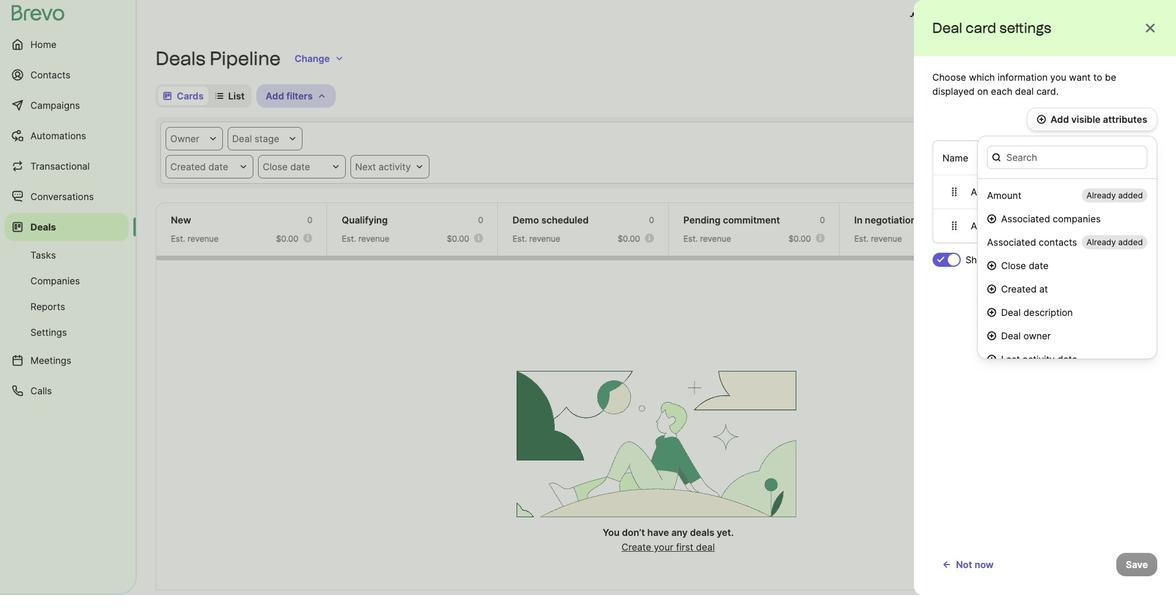 Task type: vqa. For each thing, say whether or not it's contained in the screenshot.
the deal within the You don't have any deals yet. Create your first deal
yes



Task type: locate. For each thing, give the bounding box(es) containing it.
campaigns
[[30, 100, 80, 111]]

0 for new
[[307, 215, 313, 225]]

2 already from the top
[[1087, 237, 1116, 247]]

deals up the cards 'button' on the left top
[[156, 47, 206, 70]]

deal inside deal card settings dialog
[[933, 19, 963, 36]]

1 vertical spatial deal
[[1016, 85, 1035, 97]]

2 horizontal spatial deal
[[1129, 53, 1148, 64]]

deal card
[[996, 90, 1038, 102]]

add right list
[[266, 90, 284, 102]]

deal down information at the top
[[1016, 85, 1035, 97]]

3 revenue from the left
[[530, 234, 561, 244]]

filters down change
[[287, 90, 313, 102]]

filters inside clear filters button
[[1089, 133, 1115, 145]]

5 $0.00 from the left
[[960, 234, 982, 244]]

import
[[1016, 53, 1046, 64]]

4 0 from the left
[[820, 215, 825, 225]]

not
[[956, 559, 973, 571]]

1 vertical spatial added
[[1119, 237, 1143, 247]]

you
[[603, 527, 620, 539]]

already up companies
[[1087, 190, 1116, 200]]

0 left 'pending'
[[649, 215, 654, 225]]

add inside "button"
[[266, 90, 284, 102]]

est. revenue
[[171, 234, 219, 244], [342, 234, 390, 244], [513, 234, 561, 244], [684, 234, 731, 244], [855, 234, 902, 244]]

revenue for qualifying
[[359, 234, 390, 244]]

show
[[966, 254, 990, 266]]

reports link
[[5, 295, 129, 318]]

deal for deal description
[[1002, 307, 1021, 318]]

contacts inside button
[[1023, 220, 1061, 232]]

next
[[355, 161, 376, 173]]

2 already added from the top
[[1087, 237, 1143, 247]]

1 $0.00 from the left
[[276, 234, 299, 244]]

usage and plan button
[[901, 5, 1003, 28]]

company
[[1110, 11, 1153, 22]]

$0.00
[[276, 234, 299, 244], [447, 234, 469, 244], [618, 234, 640, 244], [789, 234, 811, 244], [960, 234, 982, 244], [1131, 234, 1153, 244]]

now
[[975, 559, 994, 571]]

1 horizontal spatial close date
[[1002, 260, 1049, 272]]

add filters button
[[256, 84, 336, 108]]

deal down created at
[[1002, 307, 1021, 318]]

contacts
[[1023, 220, 1061, 232], [1039, 236, 1078, 248]]

1 est. from the left
[[171, 234, 185, 244]]

1 vertical spatial already
[[1087, 237, 1116, 247]]

5 revenue from the left
[[871, 234, 902, 244]]

deals up tasks
[[30, 221, 56, 233]]

card inside deal card settings dialog
[[966, 19, 997, 36]]

transactional link
[[5, 152, 129, 180]]

0 horizontal spatial close date
[[263, 161, 310, 173]]

be
[[1106, 71, 1117, 83]]

create down don't
[[622, 541, 652, 553]]

est. revenue for in negotiation
[[855, 234, 902, 244]]

filters for add filters
[[287, 90, 313, 102]]

card for deal card settings
[[966, 19, 997, 36]]

deal inside choose which information you want to be displayed on each deal card.
[[1016, 85, 1035, 97]]

1 horizontal spatial new
[[1088, 11, 1108, 22]]

contacts down associated companies
[[1039, 236, 1078, 248]]

associated up revenue
[[1002, 213, 1051, 225]]

0 for in negotiation
[[991, 215, 996, 225]]

4 est. from the left
[[684, 234, 698, 244]]

0 horizontal spatial deals
[[690, 527, 715, 539]]

5 est. from the left
[[855, 234, 869, 244]]

amount
[[971, 186, 1006, 198], [988, 190, 1022, 201]]

associated up show
[[971, 220, 1020, 232]]

created date
[[170, 161, 228, 173]]

$0.00 for in negotiation
[[960, 234, 982, 244]]

0 vertical spatial close
[[263, 161, 288, 173]]

deal for deal card settings
[[933, 19, 963, 36]]

last activity date
[[1002, 354, 1078, 365]]

show upcoming activity
[[966, 254, 1071, 266]]

0 vertical spatial contacts
[[1023, 220, 1061, 232]]

1 horizontal spatial deals
[[1048, 53, 1072, 64]]

clear filters
[[1062, 133, 1115, 145]]

deals right any
[[690, 527, 715, 539]]

3 est. revenue from the left
[[513, 234, 561, 244]]

created down owner
[[170, 161, 206, 173]]

clear filters button
[[1053, 127, 1124, 150]]

2 est. from the left
[[342, 234, 356, 244]]

automations
[[30, 130, 86, 142]]

0 horizontal spatial add
[[266, 90, 284, 102]]

close date up created at
[[1002, 260, 1049, 272]]

associated up upcoming on the top right
[[988, 236, 1037, 248]]

0 vertical spatial card
[[966, 19, 997, 36]]

new inside button
[[1088, 11, 1108, 22]]

activity down owner
[[1023, 354, 1055, 365]]

0 horizontal spatial created
[[170, 161, 206, 173]]

create your first deal link
[[622, 541, 715, 553]]

close date down stage
[[263, 161, 310, 173]]

4 revenue from the left
[[700, 234, 731, 244]]

1 vertical spatial deals
[[30, 221, 56, 233]]

commitment
[[723, 214, 780, 226]]

4 est. revenue from the left
[[684, 234, 731, 244]]

created inside popup button
[[170, 161, 206, 173]]

est.
[[171, 234, 185, 244], [342, 234, 356, 244], [513, 234, 527, 244], [684, 234, 698, 244], [855, 234, 869, 244]]

0 horizontal spatial card
[[966, 19, 997, 36]]

created for created date
[[170, 161, 206, 173]]

already added up companies
[[1087, 190, 1143, 200]]

1 horizontal spatial add
[[1051, 114, 1069, 125]]

0 vertical spatial activity
[[379, 161, 411, 173]]

associated contacts up show upcoming activity
[[988, 236, 1078, 248]]

1 vertical spatial create
[[622, 541, 652, 553]]

already added for associated contacts
[[1087, 237, 1143, 247]]

2 vertical spatial deal
[[696, 541, 715, 553]]

close up created at
[[1002, 260, 1027, 272]]

date down the owner popup button
[[208, 161, 228, 173]]

pending commitment
[[684, 214, 780, 226]]

1 horizontal spatial card
[[1018, 90, 1038, 102]]

new left company
[[1088, 11, 1108, 22]]

2 vertical spatial activity
[[1023, 354, 1055, 365]]

close inside popup button
[[263, 161, 288, 173]]

2 est. revenue from the left
[[342, 234, 390, 244]]

2 $0.00 from the left
[[447, 234, 469, 244]]

0 horizontal spatial deals
[[30, 221, 56, 233]]

settings
[[1000, 19, 1052, 36]]

0 horizontal spatial filters
[[287, 90, 313, 102]]

companies
[[1053, 213, 1101, 225]]

create inside button
[[1096, 53, 1127, 64]]

deals pipeline
[[156, 47, 281, 70]]

deals
[[156, 47, 206, 70], [30, 221, 56, 233]]

revenue for pending commitment
[[700, 234, 731, 244]]

2 0 from the left
[[478, 215, 484, 225]]

2 added from the top
[[1119, 237, 1143, 247]]

add inside 'button'
[[1051, 114, 1069, 125]]

associated contacts up revenue
[[971, 220, 1061, 232]]

0 vertical spatial already added
[[1087, 190, 1143, 200]]

0 vertical spatial filters
[[287, 90, 313, 102]]

0 vertical spatial deals
[[1048, 53, 1072, 64]]

0 for qualifying
[[478, 215, 484, 225]]

add up clear
[[1051, 114, 1069, 125]]

5 0 from the left
[[991, 215, 996, 225]]

0 vertical spatial associated contacts
[[971, 220, 1061, 232]]

0 vertical spatial deals
[[156, 47, 206, 70]]

list box
[[978, 136, 1158, 371]]

deals up you on the top right of page
[[1048, 53, 1072, 64]]

card.
[[1037, 85, 1059, 97]]

1 vertical spatial close
[[1002, 260, 1027, 272]]

0 vertical spatial create
[[1096, 53, 1127, 64]]

0 horizontal spatial close
[[263, 161, 288, 173]]

deal left plan
[[933, 19, 963, 36]]

deal right on
[[996, 90, 1016, 102]]

1 horizontal spatial created
[[1002, 283, 1037, 295]]

1 revenue from the left
[[188, 234, 219, 244]]

deal for deal owner
[[1002, 330, 1021, 342]]

associated
[[1002, 213, 1051, 225], [971, 220, 1020, 232], [988, 236, 1037, 248]]

deal left stage
[[232, 133, 252, 145]]

close
[[263, 161, 288, 173], [1002, 260, 1027, 272]]

filters down add visible attributes at the right top of page
[[1089, 133, 1115, 145]]

2 revenue from the left
[[359, 234, 390, 244]]

activity
[[379, 161, 411, 173], [1039, 254, 1071, 266], [1023, 354, 1055, 365]]

0 horizontal spatial new
[[171, 214, 191, 226]]

0
[[307, 215, 313, 225], [478, 215, 484, 225], [649, 215, 654, 225], [820, 215, 825, 225], [991, 215, 996, 225]]

already for associated contacts
[[1087, 237, 1116, 247]]

clear
[[1062, 133, 1086, 145]]

1 horizontal spatial deals
[[156, 47, 206, 70]]

contacts up revenue
[[1023, 220, 1061, 232]]

owner
[[170, 133, 200, 145]]

activity down revenue
[[1039, 254, 1071, 266]]

visible
[[1072, 114, 1101, 125]]

1 vertical spatial add
[[1051, 114, 1069, 125]]

negotiation
[[865, 214, 917, 226]]

amount button
[[934, 175, 1157, 209]]

1 vertical spatial card
[[1018, 90, 1038, 102]]

deal down company
[[1129, 53, 1148, 64]]

0 left in
[[820, 215, 825, 225]]

1 vertical spatial deals
[[690, 527, 715, 539]]

contacts
[[30, 69, 70, 81]]

owner
[[1024, 330, 1051, 342]]

deal inside deal card "button"
[[996, 90, 1016, 102]]

activity right next
[[379, 161, 411, 173]]

scheduled
[[542, 214, 589, 226]]

1 added from the top
[[1119, 190, 1143, 200]]

revenue for new
[[188, 234, 219, 244]]

1 horizontal spatial deal
[[1016, 85, 1035, 97]]

card
[[966, 19, 997, 36], [1018, 90, 1038, 102]]

revenue
[[1026, 234, 1059, 244]]

0 for demo scheduled
[[649, 215, 654, 225]]

deal right first
[[696, 541, 715, 553]]

close down stage
[[263, 161, 288, 173]]

demo
[[513, 214, 539, 226]]

don't
[[622, 527, 645, 539]]

settings
[[30, 327, 67, 338]]

information
[[998, 71, 1048, 83]]

name
[[943, 152, 969, 164]]

0 horizontal spatial create
[[622, 541, 652, 553]]

1 horizontal spatial filters
[[1089, 133, 1115, 145]]

sort
[[938, 90, 957, 102]]

campaigns link
[[5, 91, 129, 119]]

date down description
[[1058, 354, 1078, 365]]

revenue for in negotiation
[[871, 234, 902, 244]]

choose
[[933, 71, 967, 83]]

automations link
[[5, 122, 129, 150]]

deal inside you don't have any deals yet. create your first deal
[[696, 541, 715, 553]]

deal up last
[[1002, 330, 1021, 342]]

filters inside add filters "button"
[[287, 90, 313, 102]]

add for add filters
[[266, 90, 284, 102]]

in negotiation
[[855, 214, 917, 226]]

activity inside popup button
[[379, 161, 411, 173]]

0 vertical spatial created
[[170, 161, 206, 173]]

est. revenue for pending commitment
[[684, 234, 731, 244]]

0 vertical spatial new
[[1088, 11, 1108, 22]]

card inside deal card "button"
[[1018, 90, 1038, 102]]

3 $0.00 from the left
[[618, 234, 640, 244]]

3 est. from the left
[[513, 234, 527, 244]]

est. for new
[[171, 234, 185, 244]]

est. for pending commitment
[[684, 234, 698, 244]]

0 vertical spatial added
[[1119, 190, 1143, 200]]

5 est. revenue from the left
[[855, 234, 902, 244]]

already down companies
[[1087, 237, 1116, 247]]

0 down the close date popup button
[[307, 215, 313, 225]]

create up be
[[1096, 53, 1127, 64]]

0 vertical spatial close date
[[263, 161, 310, 173]]

add visible attributes button
[[1027, 108, 1158, 131]]

1 vertical spatial activity
[[1039, 254, 1071, 266]]

already added down companies
[[1087, 237, 1143, 247]]

1 vertical spatial created
[[1002, 283, 1037, 295]]

create inside you don't have any deals yet. create your first deal
[[622, 541, 652, 553]]

close date inside the close date popup button
[[263, 161, 310, 173]]

1 vertical spatial filters
[[1089, 133, 1115, 145]]

0 vertical spatial already
[[1087, 190, 1116, 200]]

new down created date
[[171, 214, 191, 226]]

1 est. revenue from the left
[[171, 234, 219, 244]]

and
[[955, 11, 972, 22]]

0 horizontal spatial deal
[[696, 541, 715, 553]]

1 0 from the left
[[307, 215, 313, 225]]

None checkbox
[[933, 253, 961, 267]]

4 $0.00 from the left
[[789, 234, 811, 244]]

$0.00 for qualifying
[[447, 234, 469, 244]]

already for amount
[[1087, 190, 1116, 200]]

conversations link
[[5, 183, 129, 211]]

0 vertical spatial deal
[[1129, 53, 1148, 64]]

1 vertical spatial new
[[171, 214, 191, 226]]

0 vertical spatial add
[[266, 90, 284, 102]]

est. revenue for qualifying
[[342, 234, 390, 244]]

deal inside 'deal stage' "popup button"
[[232, 133, 252, 145]]

1 already added from the top
[[1087, 190, 1143, 200]]

1 horizontal spatial create
[[1096, 53, 1127, 64]]

0 left demo
[[478, 215, 484, 225]]

deal
[[933, 19, 963, 36], [996, 90, 1016, 102], [232, 133, 252, 145], [1002, 307, 1021, 318], [1002, 330, 1021, 342]]

1 vertical spatial already added
[[1087, 237, 1143, 247]]

already added for amount
[[1087, 190, 1143, 200]]

amount inside amount button
[[971, 186, 1006, 198]]

created for created at
[[1002, 283, 1037, 295]]

displayed
[[933, 85, 975, 97]]

revenue
[[188, 234, 219, 244], [359, 234, 390, 244], [530, 234, 561, 244], [700, 234, 731, 244], [871, 234, 902, 244]]

3 0 from the left
[[649, 215, 654, 225]]

reports
[[30, 301, 65, 313]]

deals for deals pipeline
[[156, 47, 206, 70]]

1 already from the top
[[1087, 190, 1116, 200]]

created left at
[[1002, 283, 1037, 295]]

activity inside deal card settings dialog
[[1039, 254, 1071, 266]]

change button
[[285, 47, 353, 70]]

associated contacts
[[971, 220, 1061, 232], [988, 236, 1078, 248]]

0 left won on the right
[[991, 215, 996, 225]]

add for add visible attributes
[[1051, 114, 1069, 125]]



Task type: describe. For each thing, give the bounding box(es) containing it.
deal owner
[[1002, 330, 1051, 342]]

list box containing amount
[[978, 136, 1158, 371]]

save
[[1126, 559, 1148, 571]]

$0.00 for new
[[276, 234, 299, 244]]

at
[[1040, 283, 1048, 295]]

Name search field
[[1052, 84, 1158, 108]]

any
[[672, 527, 688, 539]]

choose which information you want to be displayed on each deal card.
[[933, 71, 1117, 97]]

usage
[[924, 11, 953, 22]]

change
[[295, 53, 330, 64]]

est. for demo scheduled
[[513, 234, 527, 244]]

calls
[[30, 385, 52, 397]]

next activity button
[[351, 155, 430, 179]]

6 $0.00 from the left
[[1131, 234, 1153, 244]]

meetings
[[30, 355, 71, 366]]

1 vertical spatial contacts
[[1039, 236, 1078, 248]]

activity for last activity date
[[1023, 354, 1055, 365]]

list button
[[211, 87, 249, 105]]

want
[[1070, 71, 1092, 83]]

list
[[228, 90, 245, 102]]

cards
[[177, 90, 204, 102]]

stage
[[255, 133, 279, 145]]

deal stage button
[[228, 127, 303, 150]]

new company button
[[1064, 5, 1158, 28]]

close date button
[[258, 155, 346, 179]]

Search search field
[[988, 146, 1148, 169]]

associated companies
[[1002, 213, 1101, 225]]

each
[[992, 85, 1013, 97]]

added for associated contacts
[[1119, 237, 1143, 247]]

1 vertical spatial close date
[[1002, 260, 1049, 272]]

companies link
[[5, 269, 129, 293]]

you
[[1051, 71, 1067, 83]]

new for new
[[171, 214, 191, 226]]

first
[[676, 541, 694, 553]]

deal card settings
[[933, 19, 1052, 36]]

est. for in negotiation
[[855, 234, 869, 244]]

description
[[1024, 307, 1073, 318]]

deals link
[[5, 213, 129, 241]]

filters for clear filters
[[1089, 133, 1115, 145]]

deal stage
[[232, 133, 279, 145]]

add visible attributes
[[1051, 114, 1148, 125]]

which
[[970, 71, 996, 83]]

contacts link
[[5, 61, 129, 89]]

created date button
[[166, 155, 253, 179]]

meetings link
[[5, 347, 129, 375]]

calls link
[[5, 377, 129, 405]]

none checkbox inside deal card settings dialog
[[933, 253, 961, 267]]

est. revenue for new
[[171, 234, 219, 244]]

yet.
[[717, 527, 734, 539]]

tasks link
[[5, 244, 129, 267]]

deal card settings dialog
[[914, 0, 1177, 595]]

deal inside button
[[1129, 53, 1148, 64]]

revenue for demo scheduled
[[530, 234, 561, 244]]

plan
[[975, 11, 994, 22]]

deals inside button
[[1048, 53, 1072, 64]]

deal for deal card
[[996, 90, 1016, 102]]

pipeline
[[210, 47, 281, 70]]

owner button
[[166, 127, 223, 150]]

have
[[648, 527, 669, 539]]

next activity
[[355, 161, 411, 173]]

to
[[1094, 71, 1103, 83]]

deals inside you don't have any deals yet. create your first deal
[[690, 527, 715, 539]]

conversations
[[30, 191, 94, 203]]

last
[[1002, 354, 1020, 365]]

won
[[1026, 214, 1046, 226]]

not now button
[[933, 553, 1003, 577]]

not now
[[956, 559, 994, 571]]

1 horizontal spatial close
[[1002, 260, 1027, 272]]

companies
[[30, 275, 80, 287]]

associated inside button
[[971, 220, 1020, 232]]

date up at
[[1029, 260, 1049, 272]]

import deals
[[1016, 53, 1072, 64]]

save button
[[1117, 553, 1158, 577]]

deal for deal stage
[[232, 133, 252, 145]]

activity for next activity
[[379, 161, 411, 173]]

est. for qualifying
[[342, 234, 356, 244]]

new company
[[1088, 11, 1153, 22]]

tasks
[[30, 249, 56, 261]]

sort button
[[914, 84, 966, 108]]

you don't have any deals yet. create your first deal
[[603, 527, 734, 553]]

in
[[855, 214, 863, 226]]

on
[[978, 85, 989, 97]]

home
[[30, 39, 57, 50]]

date down 'deal stage' "popup button"
[[290, 161, 310, 173]]

$0.00 for demo scheduled
[[618, 234, 640, 244]]

associated contacts inside button
[[971, 220, 1061, 232]]

deal card button
[[971, 84, 1048, 108]]

deal description
[[1002, 307, 1073, 318]]

qualifying
[[342, 214, 388, 226]]

new for new company
[[1088, 11, 1108, 22]]

1 vertical spatial associated contacts
[[988, 236, 1078, 248]]

transactional
[[30, 160, 90, 172]]

upcoming
[[993, 254, 1037, 266]]

demo scheduled
[[513, 214, 589, 226]]

cards button
[[158, 87, 208, 105]]

deals for deals
[[30, 221, 56, 233]]

$0.00 for pending commitment
[[789, 234, 811, 244]]

est. revenue for demo scheduled
[[513, 234, 561, 244]]

settings link
[[5, 321, 129, 344]]

create deal button
[[1087, 47, 1158, 70]]

import deals button
[[1006, 47, 1082, 70]]

added for amount
[[1119, 190, 1143, 200]]

0 for pending commitment
[[820, 215, 825, 225]]

attributes
[[1103, 114, 1148, 125]]

card for deal card
[[1018, 90, 1038, 102]]



